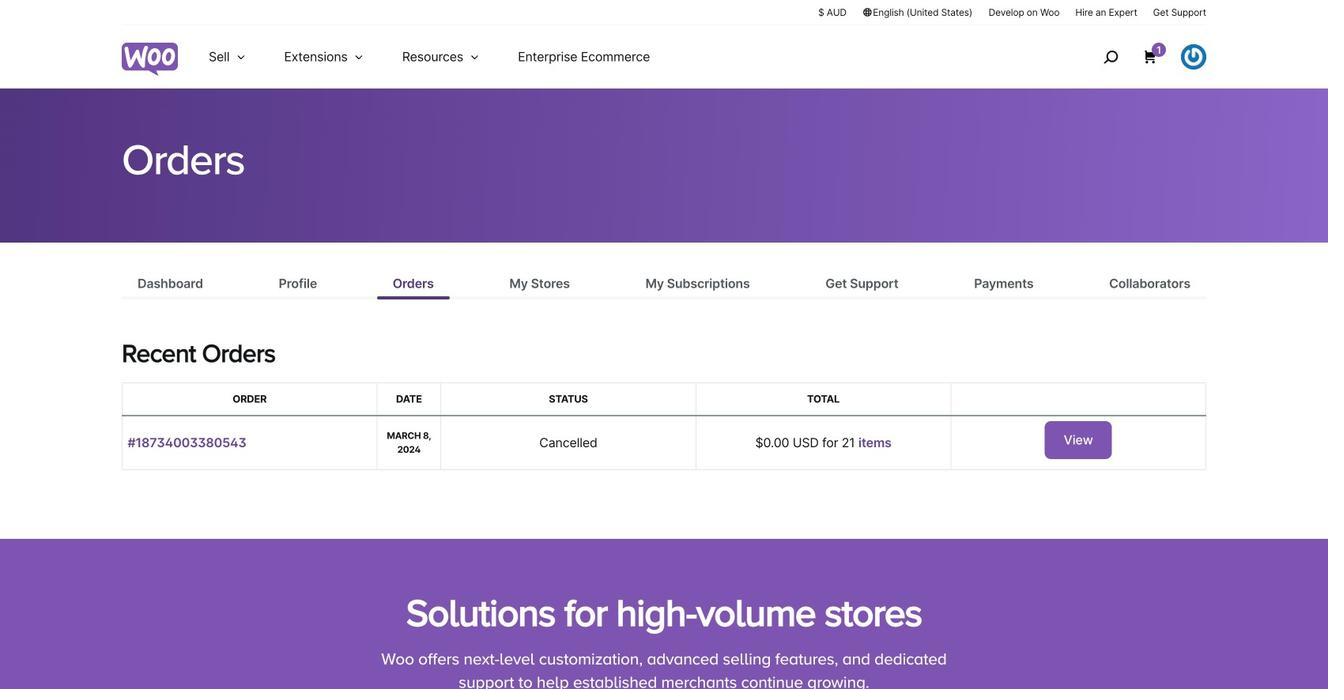 Task type: describe. For each thing, give the bounding box(es) containing it.
search image
[[1099, 44, 1124, 70]]

service navigation menu element
[[1070, 31, 1207, 83]]

open account menu image
[[1182, 44, 1207, 70]]



